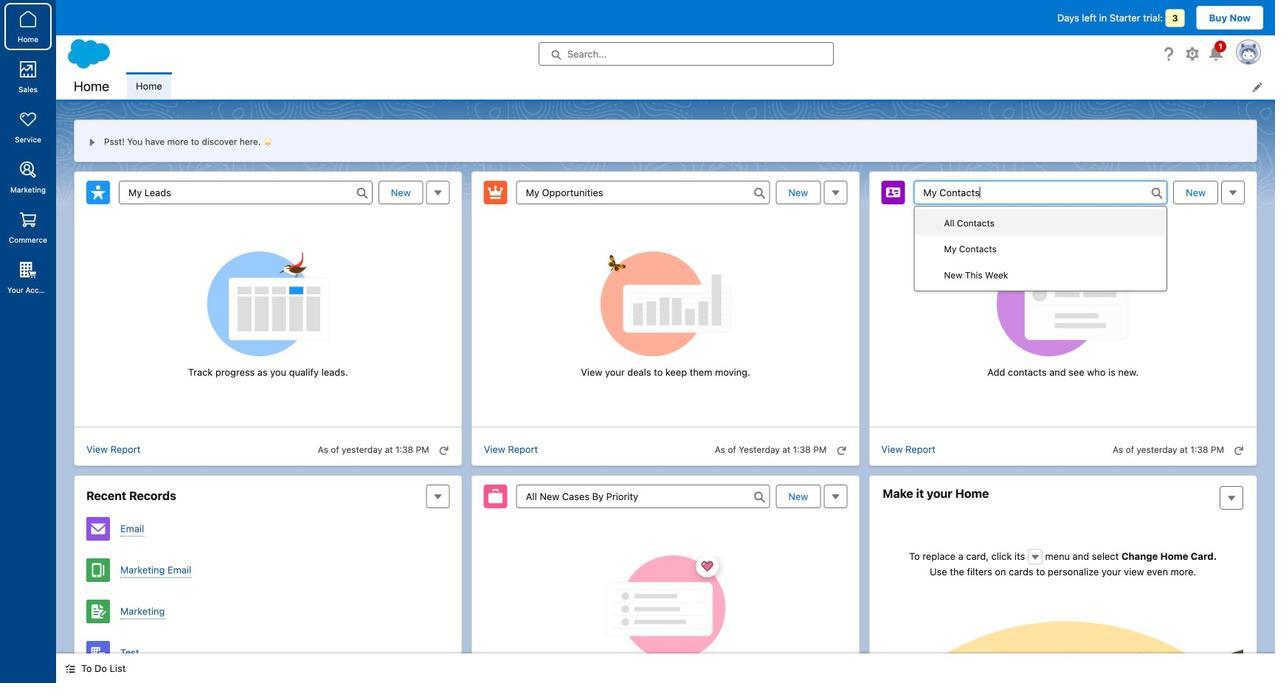 Task type: describe. For each thing, give the bounding box(es) containing it.
account image
[[86, 641, 110, 665]]

1 vertical spatial text default image
[[65, 664, 75, 674]]

communication subscription channel type image
[[86, 559, 110, 582]]



Task type: locate. For each thing, give the bounding box(es) containing it.
1 vertical spatial select an option text field
[[516, 485, 770, 509]]

engagement channel type image
[[86, 517, 110, 541]]

1 select an option text field from the left
[[119, 181, 373, 204]]

2 select an option text field from the top
[[516, 485, 770, 509]]

1 horizontal spatial select an option text field
[[914, 181, 1168, 204]]

Select an Option text field
[[516, 181, 770, 204], [516, 485, 770, 509]]

communication subscription image
[[86, 600, 110, 624]]

1 horizontal spatial text default image
[[1030, 552, 1041, 563]]

Select an Option text field
[[119, 181, 373, 204], [914, 181, 1168, 204]]

0 vertical spatial select an option text field
[[516, 181, 770, 204]]

list
[[127, 72, 1275, 100]]

0 horizontal spatial select an option text field
[[119, 181, 373, 204]]

0 vertical spatial text default image
[[1030, 552, 1041, 563]]

2 select an option text field from the left
[[914, 181, 1168, 204]]

1 select an option text field from the top
[[516, 181, 770, 204]]

group
[[915, 210, 1167, 288]]

0 horizontal spatial text default image
[[65, 664, 75, 674]]

text default image
[[1030, 552, 1041, 563], [65, 664, 75, 674]]



Task type: vqa. For each thing, say whether or not it's contained in the screenshot.
'ACTION' "image"
no



